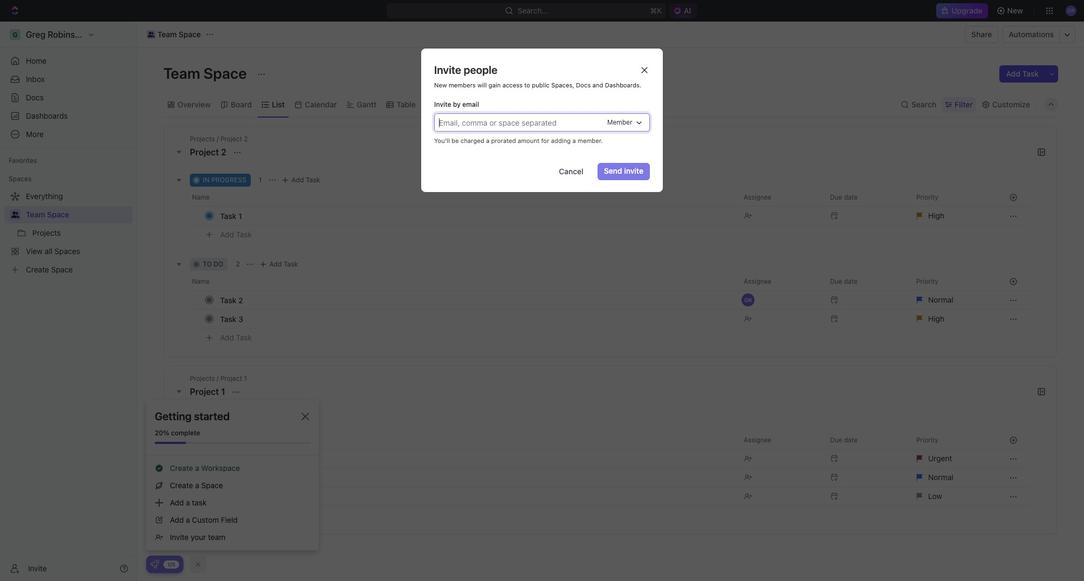Task type: describe. For each thing, give the bounding box(es) containing it.
a for custom
[[186, 515, 190, 525]]

overview link
[[175, 97, 211, 112]]

task
[[192, 498, 207, 507]]

invite
[[624, 166, 644, 175]]

0 vertical spatial team space link
[[144, 28, 204, 41]]

1 task 3 link from the top
[[217, 311, 735, 327]]

getting
[[155, 410, 192, 423]]

space right user group icon
[[179, 30, 201, 39]]

upgrade link
[[937, 3, 988, 18]]

close image
[[302, 413, 309, 420]]

dashboards.
[[605, 81, 642, 88]]

adding
[[551, 137, 571, 144]]

overview
[[178, 100, 211, 109]]

sidebar navigation
[[0, 22, 138, 581]]

‎task 2 link
[[217, 470, 735, 485]]

cancel
[[559, 167, 584, 176]]

favorites
[[9, 156, 37, 165]]

customize button
[[979, 97, 1034, 112]]

spaces,
[[552, 81, 575, 88]]

add a task
[[170, 498, 207, 507]]

prorated
[[491, 137, 516, 144]]

spaces
[[9, 175, 32, 183]]

task 1 link
[[217, 208, 735, 224]]

team space link inside tree
[[26, 206, 131, 223]]

task 1
[[220, 211, 242, 220]]

team space tree
[[4, 188, 133, 278]]

search
[[912, 100, 937, 109]]

share button
[[965, 26, 999, 43]]

and
[[593, 81, 604, 88]]

2 do from the top
[[214, 419, 223, 427]]

0 vertical spatial team
[[158, 30, 177, 39]]

board
[[231, 100, 252, 109]]

2 for task
[[239, 295, 243, 305]]

custom
[[192, 515, 219, 525]]

list link
[[270, 97, 285, 112]]

onboarding checklist button image
[[151, 560, 159, 569]]

list
[[272, 100, 285, 109]]

your
[[191, 533, 206, 542]]

new members will gain access to public spaces, docs and dashboards.
[[434, 81, 642, 88]]

1 for task 1
[[239, 211, 242, 220]]

new button
[[993, 2, 1030, 19]]

charged
[[461, 137, 485, 144]]

‎task 2
[[220, 473, 243, 482]]

inbox
[[26, 74, 45, 84]]

calendar
[[305, 100, 337, 109]]

gantt
[[357, 100, 377, 109]]

1 for project 1
[[221, 387, 225, 397]]

‎task 1
[[220, 454, 242, 463]]

search...
[[518, 6, 548, 15]]

team
[[208, 533, 226, 542]]

1 right progress
[[259, 176, 262, 184]]

automations
[[1009, 30, 1054, 39]]

⌘k
[[650, 6, 662, 15]]

team space inside tree
[[26, 210, 69, 219]]

‎task for ‎task 1
[[220, 454, 237, 463]]

complete
[[171, 429, 200, 437]]

user group image
[[11, 212, 19, 218]]

2 task 3 link from the top
[[217, 489, 735, 504]]

automations button
[[1004, 26, 1060, 43]]

for
[[541, 137, 550, 144]]

invite for invite your team
[[170, 533, 189, 542]]

project for project 1
[[190, 387, 219, 397]]

amount
[[518, 137, 540, 144]]

1 for ‎task 1
[[239, 454, 242, 463]]

space inside the team space tree
[[47, 210, 69, 219]]

table link
[[395, 97, 416, 112]]

team inside tree
[[26, 210, 45, 219]]

public
[[532, 81, 550, 88]]

you'll be charged a prorated amount for adding a member.
[[434, 137, 603, 144]]

table
[[397, 100, 416, 109]]

inbox link
[[4, 71, 133, 88]]

member
[[608, 118, 633, 126]]

onboarding checklist button element
[[151, 560, 159, 569]]

2 for project
[[221, 147, 226, 157]]

upgrade
[[952, 6, 983, 15]]

1 to do from the top
[[203, 260, 223, 268]]



Task type: vqa. For each thing, say whether or not it's contained in the screenshot.
right Google
no



Task type: locate. For each thing, give the bounding box(es) containing it.
a down add a task
[[186, 515, 190, 525]]

share
[[972, 30, 993, 39]]

1 create from the top
[[170, 464, 193, 473]]

field
[[221, 515, 238, 525]]

1 vertical spatial ‎task
[[220, 473, 237, 482]]

task 3 down ‎task 2
[[220, 492, 243, 501]]

1 inside task 1 link
[[239, 211, 242, 220]]

0 vertical spatial to
[[525, 81, 530, 88]]

task 3 down task 2 at the bottom
[[220, 314, 243, 324]]

1 ‎task from the top
[[220, 454, 237, 463]]

1 do from the top
[[214, 260, 223, 268]]

0 vertical spatial to do
[[203, 260, 223, 268]]

2 vertical spatial team
[[26, 210, 45, 219]]

‎task for ‎task 2
[[220, 473, 237, 482]]

0 vertical spatial team space
[[158, 30, 201, 39]]

2 ‎task from the top
[[220, 473, 237, 482]]

1 vertical spatial team space link
[[26, 206, 131, 223]]

project for project 2
[[190, 147, 219, 157]]

task 3 link down task 2 link
[[217, 311, 735, 327]]

getting started
[[155, 410, 230, 423]]

3 for 2nd task 3 link from the top of the page
[[239, 492, 243, 501]]

docs link
[[4, 89, 133, 106]]

a up create a space
[[195, 464, 199, 473]]

calendar link
[[303, 97, 337, 112]]

a right charged
[[486, 137, 490, 144]]

0 vertical spatial docs
[[576, 81, 591, 88]]

docs
[[576, 81, 591, 88], [26, 93, 44, 102]]

home
[[26, 56, 47, 65]]

task
[[1023, 69, 1039, 78], [306, 176, 320, 184], [220, 211, 237, 220], [236, 230, 252, 239], [284, 260, 298, 268], [220, 295, 237, 305], [220, 314, 237, 324], [236, 333, 252, 342], [284, 419, 298, 427], [220, 492, 237, 501], [236, 510, 252, 519]]

will
[[478, 81, 487, 88]]

new for new members will gain access to public spaces, docs and dashboards.
[[434, 81, 447, 88]]

create
[[170, 464, 193, 473], [170, 481, 193, 490]]

0 horizontal spatial new
[[434, 81, 447, 88]]

new inside button
[[1008, 6, 1024, 15]]

members
[[449, 81, 476, 88]]

1 vertical spatial new
[[434, 81, 447, 88]]

team
[[158, 30, 177, 39], [164, 64, 200, 82], [26, 210, 45, 219]]

invite
[[434, 64, 461, 76], [434, 100, 452, 108], [170, 533, 189, 542], [28, 564, 47, 573]]

0 vertical spatial ‎task
[[220, 454, 237, 463]]

team space right user group image on the left
[[26, 210, 69, 219]]

1/5
[[167, 561, 175, 567]]

create a space
[[170, 481, 223, 490]]

1 vertical spatial 3
[[239, 492, 243, 501]]

docs down inbox
[[26, 93, 44, 102]]

1 horizontal spatial team space link
[[144, 28, 204, 41]]

1 vertical spatial task 3 link
[[217, 489, 735, 504]]

space
[[179, 30, 201, 39], [204, 64, 247, 82], [47, 210, 69, 219], [201, 481, 223, 490]]

1 vertical spatial team space
[[164, 64, 250, 82]]

‎task down workspace at the left
[[220, 473, 237, 482]]

create for create a space
[[170, 481, 193, 490]]

space up the board link
[[204, 64, 247, 82]]

Email, comma or space separated text field
[[436, 114, 607, 131]]

progress
[[211, 176, 246, 184]]

to
[[525, 81, 530, 88], [203, 260, 212, 268], [203, 419, 212, 427]]

space right user group image on the left
[[47, 210, 69, 219]]

add task
[[1007, 69, 1039, 78], [292, 176, 320, 184], [220, 230, 252, 239], [270, 260, 298, 268], [220, 333, 252, 342], [270, 419, 298, 427], [220, 510, 252, 519]]

add task button
[[1000, 65, 1046, 83], [279, 174, 325, 187], [215, 228, 256, 241], [257, 258, 302, 271], [215, 331, 256, 344], [257, 417, 303, 430], [215, 509, 256, 522]]

invite for invite by email
[[434, 100, 452, 108]]

1 vertical spatial team
[[164, 64, 200, 82]]

team up overview link
[[164, 64, 200, 82]]

favorites button
[[4, 154, 41, 167]]

access
[[503, 81, 523, 88]]

1 task 3 from the top
[[220, 314, 243, 324]]

home link
[[4, 52, 133, 70]]

member.
[[578, 137, 603, 144]]

board link
[[229, 97, 252, 112]]

team space right user group icon
[[158, 30, 201, 39]]

invite people
[[434, 64, 498, 76]]

‎task inside ‎task 2 link
[[220, 473, 237, 482]]

send invite
[[604, 166, 644, 175]]

1 vertical spatial to do
[[203, 419, 223, 427]]

in progress
[[203, 176, 246, 184]]

1 vertical spatial to
[[203, 260, 212, 268]]

2 create from the top
[[170, 481, 193, 490]]

team space link
[[144, 28, 204, 41], [26, 206, 131, 223]]

user group image
[[148, 32, 154, 37]]

1 project from the top
[[190, 147, 219, 157]]

3 down task 2 at the bottom
[[239, 314, 243, 324]]

task 3 link down ‎task 2 link
[[217, 489, 735, 504]]

0 vertical spatial do
[[214, 260, 223, 268]]

task 2 link
[[217, 292, 735, 308]]

1 down progress
[[239, 211, 242, 220]]

0 horizontal spatial docs
[[26, 93, 44, 102]]

3
[[239, 314, 243, 324], [239, 492, 243, 501]]

1 horizontal spatial new
[[1008, 6, 1024, 15]]

a for task
[[186, 498, 190, 507]]

2 project from the top
[[190, 387, 219, 397]]

docs left and
[[576, 81, 591, 88]]

create up create a space
[[170, 464, 193, 473]]

0 vertical spatial create
[[170, 464, 193, 473]]

1 vertical spatial create
[[170, 481, 193, 490]]

to do up task 2 at the bottom
[[203, 260, 223, 268]]

2 3 from the top
[[239, 492, 243, 501]]

you'll
[[434, 137, 450, 144]]

1 vertical spatial project
[[190, 387, 219, 397]]

do
[[214, 260, 223, 268], [214, 419, 223, 427]]

task 3 link
[[217, 311, 735, 327], [217, 489, 735, 504]]

2 to do from the top
[[203, 419, 223, 427]]

invite for invite people
[[434, 64, 461, 76]]

20%
[[155, 429, 169, 437]]

team space up overview
[[164, 64, 250, 82]]

a up task
[[195, 481, 199, 490]]

new left 'members'
[[434, 81, 447, 88]]

create for create a workspace
[[170, 464, 193, 473]]

1 vertical spatial do
[[214, 419, 223, 427]]

dashboards
[[26, 111, 68, 120]]

be
[[452, 137, 459, 144]]

2 vertical spatial to
[[203, 419, 212, 427]]

started
[[194, 410, 230, 423]]

2 for ‎task
[[239, 473, 243, 482]]

space down create a workspace
[[201, 481, 223, 490]]

new up automations
[[1008, 6, 1024, 15]]

1 inside ‎task 1 'link'
[[239, 454, 242, 463]]

20% complete
[[155, 429, 200, 437]]

a for workspace
[[195, 464, 199, 473]]

invite your team
[[170, 533, 226, 542]]

a right adding
[[573, 137, 576, 144]]

1 vertical spatial docs
[[26, 93, 44, 102]]

1 3 from the top
[[239, 314, 243, 324]]

member button
[[604, 116, 646, 129]]

in
[[203, 176, 210, 184]]

0 vertical spatial 3
[[239, 314, 243, 324]]

new for new
[[1008, 6, 1024, 15]]

‎task inside ‎task 1 'link'
[[220, 454, 237, 463]]

task 2
[[220, 295, 243, 305]]

gantt link
[[355, 97, 377, 112]]

workspace
[[201, 464, 240, 473]]

‎task up workspace at the left
[[220, 454, 237, 463]]

2 vertical spatial team space
[[26, 210, 69, 219]]

docs inside 'link'
[[26, 93, 44, 102]]

‎task 1 link
[[217, 451, 735, 466]]

project up started
[[190, 387, 219, 397]]

1 up started
[[221, 387, 225, 397]]

project 2
[[190, 147, 229, 157]]

do up task 2 at the bottom
[[214, 260, 223, 268]]

search button
[[898, 97, 940, 112]]

0 vertical spatial project
[[190, 147, 219, 157]]

0 vertical spatial new
[[1008, 6, 1024, 15]]

people
[[464, 64, 498, 76]]

3 for 2nd task 3 link from the bottom of the page
[[239, 314, 243, 324]]

email
[[463, 100, 479, 108]]

0 vertical spatial task 3
[[220, 314, 243, 324]]

send
[[604, 166, 622, 175]]

team right user group image on the left
[[26, 210, 45, 219]]

do down project 1 on the left of the page
[[214, 419, 223, 427]]

to do down project 1 on the left of the page
[[203, 419, 223, 427]]

a for space
[[195, 481, 199, 490]]

1 horizontal spatial docs
[[576, 81, 591, 88]]

add
[[1007, 69, 1021, 78], [292, 176, 304, 184], [220, 230, 234, 239], [270, 260, 282, 268], [220, 333, 234, 342], [270, 419, 282, 427], [170, 498, 184, 507], [220, 510, 234, 519], [170, 515, 184, 525]]

3 down ‎task 2
[[239, 492, 243, 501]]

a
[[486, 137, 490, 144], [573, 137, 576, 144], [195, 464, 199, 473], [195, 481, 199, 490], [186, 498, 190, 507], [186, 515, 190, 525]]

create up add a task
[[170, 481, 193, 490]]

project
[[190, 147, 219, 157], [190, 387, 219, 397]]

a left task
[[186, 498, 190, 507]]

team right user group icon
[[158, 30, 177, 39]]

2 task 3 from the top
[[220, 492, 243, 501]]

customize
[[993, 100, 1031, 109]]

invite by email
[[434, 100, 479, 108]]

gain
[[489, 81, 501, 88]]

1 vertical spatial task 3
[[220, 492, 243, 501]]

‎task
[[220, 454, 237, 463], [220, 473, 237, 482]]

task 3
[[220, 314, 243, 324], [220, 492, 243, 501]]

dashboards link
[[4, 107, 133, 125]]

team space
[[158, 30, 201, 39], [164, 64, 250, 82], [26, 210, 69, 219]]

1 up ‎task 2
[[239, 454, 242, 463]]

create a workspace
[[170, 464, 240, 473]]

0 horizontal spatial team space link
[[26, 206, 131, 223]]

invite inside sidebar navigation
[[28, 564, 47, 573]]

project up in
[[190, 147, 219, 157]]

add a custom field
[[170, 515, 238, 525]]

2
[[221, 147, 226, 157], [236, 260, 240, 268], [239, 295, 243, 305], [239, 473, 243, 482]]

project 1
[[190, 387, 227, 397]]

by
[[453, 100, 461, 108]]

0 vertical spatial task 3 link
[[217, 311, 735, 327]]



